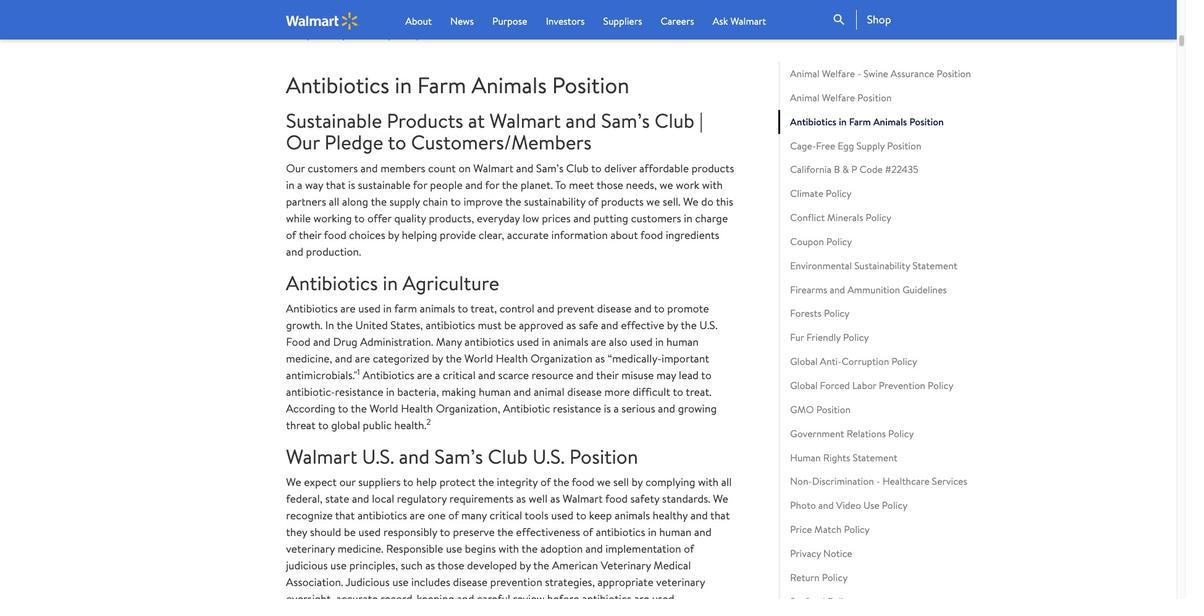 Task type: describe. For each thing, give the bounding box(es) containing it.
health.
[[394, 418, 427, 433]]

investors button
[[546, 14, 585, 28]]

conflict
[[790, 211, 825, 224]]

1 vertical spatial a
[[435, 368, 440, 383]]

choices
[[349, 227, 385, 243]]

by down many
[[432, 351, 443, 366]]

antibiotics up sustainable
[[286, 70, 390, 100]]

animal welfare position
[[790, 91, 892, 104]]

0 horizontal spatial products
[[601, 194, 644, 209]]

medicine,
[[286, 351, 332, 366]]

are down safe
[[591, 334, 607, 350]]

1 horizontal spatial u.s.
[[533, 443, 565, 470]]

growing
[[678, 401, 717, 416]]

to up 'global'
[[338, 401, 348, 416]]

bacteria,
[[397, 384, 439, 400]]

as up includes
[[425, 558, 435, 573]]

human inside the walmart u.s. and sam's club u.s. position we expect our suppliers to help protect the integrity of the food we sell by complying with all federal, state and local regulatory requirements as well as walmart food safety standards. we recognize that antibiotics are one of many critical tools used to keep animals healthy and that they should be used responsibly to preserve the effectiveness of antibiotics in human and veterinary medicine. responsible use begins with the adoption and implementation of judicious use principles, such as those developed by the american veterinary medical association. judicious use includes disease prevention strategies, appropriate veterinary oversight, accurate record-keeping and careful review before antibiotics are used.
[[659, 525, 692, 540]]

- for welfare
[[858, 67, 861, 80]]

to up members
[[388, 129, 406, 156]]

to down according
[[318, 418, 329, 433]]

be inside the walmart u.s. and sam's club u.s. position we expect our suppliers to help protect the integrity of the food we sell by complying with all federal, state and local regulatory requirements as well as walmart food safety standards. we recognize that antibiotics are one of many critical tools used to keep animals healthy and that they should be used responsibly to preserve the effectiveness of antibiotics in human and veterinary medicine. responsible use begins with the adoption and implementation of judicious use principles, such as those developed by the american veterinary medical association. judicious use includes disease prevention strategies, appropriate veterinary oversight, accurate record-keeping and careful review before antibiotics are used.
[[344, 525, 356, 540]]

1 horizontal spatial use
[[393, 575, 409, 590]]

walmart up expect
[[286, 443, 357, 470]]

policy up global anti-corruption policy
[[843, 331, 869, 344]]

animals inside the walmart u.s. and sam's club u.s. position we expect our suppliers to help protect the integrity of the food we sell by complying with all federal, state and local regulatory requirements as well as walmart food safety standards. we recognize that antibiotics are one of many critical tools used to keep animals healthy and that they should be used responsibly to preserve the effectiveness of antibiotics in human and veterinary medicine. responsible use begins with the adoption and implementation of judicious use principles, such as those developed by the american veterinary medical association. judicious use includes disease prevention strategies, appropriate veterinary oversight, accurate record-keeping and careful review before antibiotics are used.
[[615, 508, 650, 523]]

those inside the walmart u.s. and sam's club u.s. position we expect our suppliers to help protect the integrity of the food we sell by complying with all federal, state and local regulatory requirements as well as walmart food safety standards. we recognize that antibiotics are one of many critical tools used to keep animals healthy and that they should be used responsibly to preserve the effectiveness of antibiotics in human and veterinary medicine. responsible use begins with the adoption and implementation of judicious use principles, such as those developed by the american veterinary medical association. judicious use includes disease prevention strategies, appropriate veterinary oversight, accurate record-keeping and careful review before antibiotics are used.
[[438, 558, 465, 573]]

relations
[[847, 427, 886, 440]]

1 vertical spatial sam's
[[536, 160, 564, 176]]

healthcare
[[883, 475, 930, 488]]

news
[[450, 14, 474, 28]]

0 vertical spatial club
[[655, 107, 695, 134]]

states,
[[391, 317, 423, 333]]

this
[[716, 194, 734, 209]]

improve
[[464, 194, 503, 209]]

photo and video use policy link
[[779, 494, 1007, 518]]

that down state
[[335, 508, 355, 523]]

are inside antibiotics are a critical and scarce resource and their misuse may lead to antibiotic-resistance in bacteria, making human and animal disease more difficult to treat. according to the world health organization, antibiotic resistance is a serious and growing threat to global public health.
[[417, 368, 432, 383]]

of down meet
[[588, 194, 599, 209]]

the up offer
[[371, 194, 387, 209]]

policy right use
[[882, 499, 908, 512]]

1 five freedoms . accessed june 29, 2023. 2 except where prohibited by dietary restriction.
[[286, 11, 463, 41]]

the right 'preserve' in the bottom of the page
[[497, 525, 514, 540]]

policy down b
[[826, 187, 852, 200]]

difficult
[[633, 384, 671, 400]]

2 horizontal spatial we
[[713, 491, 729, 507]]

organization
[[531, 351, 593, 366]]

accurate inside sustainable products at walmart and sam's club | our pledge to customers/members our customers and members count on walmart and sam's club to deliver affordable products in a way that is sustainable for people and for the planet. to meet those needs, we work with partners all along the supply chain to improve the sustainability of products we sell. we do this while working to offer quality products, everyday low prices and putting customers in charge of their food choices by helping provide clear, accurate information about food ingredients and production.
[[507, 227, 549, 243]]

the down effectiveness
[[522, 541, 538, 557]]

code
[[860, 163, 883, 176]]

b
[[834, 163, 840, 176]]

1 vertical spatial we
[[286, 475, 301, 490]]

1 vertical spatial we
[[647, 194, 660, 209]]

strategies,
[[545, 575, 595, 590]]

of down keep
[[583, 525, 593, 540]]

developed
[[467, 558, 517, 573]]

1 our from the top
[[286, 129, 320, 156]]

food up production.
[[324, 227, 347, 243]]

association.
[[286, 575, 343, 590]]

policy down photo and video use policy
[[844, 523, 870, 536]]

in left farm
[[383, 301, 392, 316]]

antibiotics down must
[[465, 334, 514, 350]]

clear,
[[479, 227, 505, 243]]

working
[[314, 210, 352, 226]]

world inside antibiotics are used in farm animals to treat, control and prevent disease and to promote growth. in the united states, antibiotics must be approved as safe and effective by the u.s. food and drug administration. many antibiotics used in animals are also used in human medicine, and are categorized by the world health organization as "medically-important antimicrobials."
[[465, 351, 493, 366]]

used down approved
[[517, 334, 539, 350]]

statement for environmental sustainability statement
[[913, 259, 958, 272]]

2 vertical spatial with
[[499, 541, 519, 557]]

effectiveness
[[516, 525, 580, 540]]

while
[[286, 210, 311, 226]]

1 vertical spatial with
[[698, 475, 719, 490]]

suppliers button
[[603, 14, 642, 28]]

to left treat, at the bottom of the page
[[458, 301, 468, 316]]

disease inside antibiotics are used in farm animals to treat, control and prevent disease and to promote growth. in the united states, antibiotics must be approved as safe and effective by the u.s. food and drug administration. many antibiotics used in animals are also used in human medicine, and are categorized by the world health organization as "medically-important antimicrobials."
[[597, 301, 632, 316]]

to up "effective"
[[654, 301, 665, 316]]

antibiotics up many
[[426, 317, 475, 333]]

prevention
[[490, 575, 543, 590]]

by down promote
[[667, 317, 678, 333]]

2 horizontal spatial use
[[446, 541, 462, 557]]

walmart right ask
[[731, 14, 766, 28]]

policy up prevention
[[892, 355, 918, 368]]

appropriate
[[598, 575, 654, 590]]

human rights statement link
[[779, 446, 1007, 470]]

helping
[[402, 227, 437, 243]]

to
[[555, 177, 567, 193]]

many
[[436, 334, 462, 350]]

health inside antibiotics are used in farm animals to treat, control and prevent disease and to promote growth. in the united states, antibiotics must be approved as safe and effective by the u.s. food and drug administration. many antibiotics used in animals are also used in human medicine, and are categorized by the world health organization as "medically-important antimicrobials."
[[496, 351, 528, 366]]

0 horizontal spatial animals
[[472, 70, 547, 100]]

all inside sustainable products at walmart and sam's club | our pledge to customers/members our customers and members count on walmart and sam's club to deliver affordable products in a way that is sustainable for people and for the planet. to meet those needs, we work with partners all along the supply chain to improve the sustainability of products we sell. we do this while working to offer quality products, everyday low prices and putting customers in charge of their food choices by helping provide clear, accurate information about food ingredients and production.
[[329, 194, 340, 209]]

egg
[[838, 139, 854, 152]]

animal for animal welfare - swine assurance position
[[790, 67, 820, 80]]

preserve
[[453, 525, 495, 540]]

record-
[[381, 591, 417, 599]]

to down lead
[[673, 384, 684, 400]]

in inside the walmart u.s. and sam's club u.s. position we expect our suppliers to help protect the integrity of the food we sell by complying with all federal, state and local regulatory requirements as well as walmart food safety standards. we recognize that antibiotics are one of many critical tools used to keep animals healthy and that they should be used responsibly to preserve the effectiveness of antibiotics in human and veterinary medicine. responsible use begins with the adoption and implementation of judicious use principles, such as those developed by the american veterinary medical association. judicious use includes disease prevention strategies, appropriate veterinary oversight, accurate record-keeping and careful review before antibiotics are used.
[[648, 525, 657, 540]]

farm
[[394, 301, 417, 316]]

approved
[[519, 317, 564, 333]]

1 vertical spatial resistance
[[553, 401, 601, 416]]

those inside sustainable products at walmart and sam's club | our pledge to customers/members our customers and members count on walmart and sam's club to deliver affordable products in a way that is sustainable for people and for the planet. to meet those needs, we work with partners all along the supply chain to improve the sustainability of products we sell. we do this while working to offer quality products, everyday low prices and putting customers in charge of their food choices by helping provide clear, accurate information about food ingredients and production.
[[597, 177, 624, 193]]

california b & p code #22435 link
[[779, 158, 1007, 182]]

are down drug
[[355, 351, 370, 366]]

the up requirements
[[478, 475, 494, 490]]

used.
[[652, 591, 677, 599]]

the left planet.
[[502, 177, 518, 193]]

conflict minerals policy link
[[779, 206, 1007, 230]]

are down appropriate
[[634, 591, 650, 599]]

position inside the walmart u.s. and sam's club u.s. position we expect our suppliers to help protect the integrity of the food we sell by complying with all federal, state and local regulatory requirements as well as walmart food safety standards. we recognize that antibiotics are one of many critical tools used to keep animals healthy and that they should be used responsibly to preserve the effectiveness of antibiotics in human and veterinary medicine. responsible use begins with the adoption and implementation of judicious use principles, such as those developed by the american veterinary medical association. judicious use includes disease prevention strategies, appropriate veterinary oversight, accurate record-keeping and careful review before antibiotics are used.
[[570, 443, 638, 470]]

sustainable
[[358, 177, 411, 193]]

members
[[381, 160, 426, 176]]

walmart right at
[[490, 107, 561, 134]]

june
[[384, 12, 401, 24]]

to right lead
[[701, 368, 712, 383]]

1 horizontal spatial farm
[[849, 115, 871, 128]]

antibiotics down appropriate
[[582, 591, 632, 599]]

labor
[[853, 379, 877, 392]]

their inside antibiotics are a critical and scarce resource and their misuse may lead to antibiotic-resistance in bacteria, making human and animal disease more difficult to treat. according to the world health organization, antibiotic resistance is a serious and growing threat to global public health.
[[596, 368, 619, 383]]

0 horizontal spatial u.s.
[[362, 443, 394, 470]]

used up effectiveness
[[551, 508, 574, 523]]

prevention
[[879, 379, 926, 392]]

in up 'partners'
[[286, 177, 295, 193]]

of up medical
[[684, 541, 694, 557]]

0 horizontal spatial veterinary
[[286, 541, 335, 557]]

in up ingredients
[[684, 210, 693, 226]]

assurance
[[891, 67, 935, 80]]

local
[[372, 491, 394, 507]]

policy right prevention
[[928, 379, 954, 392]]

global forced labor prevention policy
[[790, 379, 954, 392]]

lead
[[679, 368, 699, 383]]

global anti-corruption policy link
[[779, 350, 1007, 374]]

partners
[[286, 194, 326, 209]]

healthy
[[653, 508, 688, 523]]

notice
[[824, 547, 853, 560]]

shop link
[[857, 10, 891, 30]]

do
[[701, 194, 714, 209]]

the down promote
[[681, 317, 697, 333]]

privacy notice link
[[779, 542, 1007, 566]]

treat,
[[471, 301, 497, 316]]

offer
[[368, 210, 392, 226]]

food down sell
[[605, 491, 628, 507]]

antibiotic
[[503, 401, 550, 416]]

forests policy
[[790, 307, 850, 320]]

anti-
[[820, 355, 842, 368]]

more
[[605, 384, 630, 400]]

1 horizontal spatial club
[[566, 160, 589, 176]]

ammunition
[[848, 283, 900, 296]]

used up united
[[358, 301, 381, 316]]

1 vertical spatial animals
[[553, 334, 589, 350]]

search
[[832, 12, 847, 27]]

gmo position
[[790, 403, 851, 416]]

categorized
[[373, 351, 429, 366]]

deliver
[[604, 160, 637, 176]]

are down regulatory at the bottom of page
[[410, 508, 425, 523]]

to down along at top left
[[354, 210, 365, 226]]

antibiotics down local
[[358, 508, 407, 523]]

careers link
[[661, 14, 694, 28]]

friendly
[[807, 331, 841, 344]]

sell.
[[663, 194, 681, 209]]

the right integrity
[[553, 475, 570, 490]]

of up well
[[541, 475, 551, 490]]

prohibited
[[343, 29, 381, 41]]

putting
[[594, 210, 629, 226]]

1 horizontal spatial products
[[692, 160, 734, 176]]

2 inside the 1 five freedoms . accessed june 29, 2023. 2 except where prohibited by dietary restriction.
[[286, 28, 290, 37]]

that inside sustainable products at walmart and sam's club | our pledge to customers/members our customers and members count on walmart and sam's club to deliver affordable products in a way that is sustainable for people and for the planet. to meet those needs, we work with partners all along the supply chain to improve the sustainability of products we sell. we do this while working to offer quality products, everyday low prices and putting customers in charge of their food choices by helping provide clear, accurate information about food ingredients and production.
[[326, 177, 346, 193]]

as down the prevent
[[567, 317, 576, 333]]

they
[[286, 525, 307, 540]]

0 vertical spatial customers
[[308, 160, 358, 176]]

investors
[[546, 14, 585, 28]]

u.s. inside antibiotics are used in farm animals to treat, control and prevent disease and to promote growth. in the united states, antibiotics must be approved as safe and effective by the u.s. food and drug administration. many antibiotics used in animals are also used in human medicine, and are categorized by the world health organization as "medically-important antimicrobials."
[[700, 317, 718, 333]]

in down approved
[[542, 334, 551, 350]]

to down "one"
[[440, 525, 450, 540]]

climate policy
[[790, 187, 852, 200]]

to left keep
[[576, 508, 587, 523]]

home image
[[286, 12, 359, 29]]

1 horizontal spatial 2
[[427, 417, 431, 428]]

be inside antibiotics are used in farm animals to treat, control and prevent disease and to promote growth. in the united states, antibiotics must be approved as safe and effective by the u.s. food and drug administration. many antibiotics used in animals are also used in human medicine, and are categorized by the world health organization as "medically-important antimicrobials."
[[504, 317, 516, 333]]

antibiotics up cage-
[[790, 115, 837, 128]]

global for global forced labor prevention policy
[[790, 379, 818, 392]]

careful
[[477, 591, 510, 599]]

#22435
[[885, 163, 919, 176]]

policy inside "link"
[[827, 235, 852, 248]]

by inside the 1 five freedoms . accessed june 29, 2023. 2 except where prohibited by dietary restriction.
[[383, 29, 392, 41]]

0 vertical spatial resistance
[[335, 384, 384, 400]]

1 vertical spatial use
[[331, 558, 347, 573]]

to left "help"
[[403, 475, 414, 490]]

0 horizontal spatial antibiotics in farm animals position
[[286, 70, 630, 100]]

policy up fur friendly policy at the bottom right
[[824, 307, 850, 320]]

walmart up keep
[[563, 491, 603, 507]]

restriction.
[[422, 29, 463, 41]]

safe
[[579, 317, 599, 333]]

begins
[[465, 541, 496, 557]]

that down 'standards.'
[[711, 508, 730, 523]]

walmart down the customers/members
[[474, 160, 514, 176]]

about
[[405, 14, 432, 28]]

control
[[500, 301, 535, 316]]

is inside sustainable products at walmart and sam's club | our pledge to customers/members our customers and members count on walmart and sam's club to deliver affordable products in a way that is sustainable for people and for the planet. to meet those needs, we work with partners all along the supply chain to improve the sustainability of products we sell. we do this while working to offer quality products, everyday low prices and putting customers in charge of their food choices by helping provide clear, accurate information about food ingredients and production.
[[348, 177, 355, 193]]

2 horizontal spatial sam's
[[601, 107, 650, 134]]

effective
[[621, 317, 665, 333]]

human inside antibiotics are a critical and scarce resource and their misuse may lead to antibiotic-resistance in bacteria, making human and animal disease more difficult to treat. according to the world health organization, antibiotic resistance is a serious and growing threat to global public health.
[[479, 384, 511, 400]]

antibiotics down keep
[[596, 525, 646, 540]]

everyday
[[477, 210, 520, 226]]

of down while
[[286, 227, 296, 243]]

we inside sustainable products at walmart and sam's club | our pledge to customers/members our customers and members count on walmart and sam's club to deliver affordable products in a way that is sustainable for people and for the planet. to meet those needs, we work with partners all along the supply chain to improve the sustainability of products we sell. we do this while working to offer quality products, everyday low prices and putting customers in charge of their food choices by helping provide clear, accurate information about food ingredients and production.
[[683, 194, 699, 209]]

sustainability
[[855, 259, 910, 272]]

production.
[[306, 244, 361, 259]]

used down "effective"
[[631, 334, 653, 350]]

2 our from the top
[[286, 160, 305, 176]]

1 horizontal spatial customers
[[631, 210, 681, 226]]

food up keep
[[572, 475, 595, 490]]



Task type: locate. For each thing, give the bounding box(es) containing it.
a inside sustainable products at walmart and sam's club | our pledge to customers/members our customers and members count on walmart and sam's club to deliver affordable products in a way that is sustainable for people and for the planet. to meet those needs, we work with partners all along the supply chain to improve the sustainability of products we sell. we do this while working to offer quality products, everyday low prices and putting customers in charge of their food choices by helping provide clear, accurate information about food ingredients and production.
[[297, 177, 303, 193]]

1 vertical spatial global
[[790, 379, 818, 392]]

resistance down animal
[[553, 401, 601, 416]]

1 vertical spatial 2
[[427, 417, 431, 428]]

global
[[790, 355, 818, 368], [790, 379, 818, 392]]

in up implementation
[[648, 525, 657, 540]]

2 down bacteria,
[[427, 417, 431, 428]]

pledge
[[325, 129, 383, 156]]

1 horizontal spatial animals
[[553, 334, 589, 350]]

coupon policy
[[790, 235, 852, 248]]

0 vertical spatial antibiotics in farm animals position
[[286, 70, 630, 100]]

implementation
[[606, 541, 682, 557]]

global for global anti-corruption policy
[[790, 355, 818, 368]]

antibiotics are used in farm animals to treat, control and prevent disease and to promote growth. in the united states, antibiotics must be approved as safe and effective by the u.s. food and drug administration. many antibiotics used in animals are also used in human medicine, and are categorized by the world health organization as "medically-important antimicrobials."
[[286, 301, 718, 383]]

as right well
[[550, 491, 560, 507]]

by down june
[[383, 29, 392, 41]]

quality
[[394, 210, 426, 226]]

2
[[286, 28, 290, 37], [427, 417, 431, 428]]

u.s. down promote
[[700, 317, 718, 333]]

0 horizontal spatial use
[[331, 558, 347, 573]]

- for discrimination
[[877, 475, 881, 488]]

match
[[815, 523, 842, 536]]

1 welfare from the top
[[822, 67, 855, 80]]

chain
[[423, 194, 448, 209]]

their
[[299, 227, 322, 243], [596, 368, 619, 383]]

their inside sustainable products at walmart and sam's club | our pledge to customers/members our customers and members count on walmart and sam's club to deliver affordable products in a way that is sustainable for people and for the planet. to meet those needs, we work with partners all along the supply chain to improve the sustainability of products we sell. we do this while working to offer quality products, everyday low prices and putting customers in charge of their food choices by helping provide clear, accurate information about food ingredients and production.
[[299, 227, 322, 243]]

customers up way
[[308, 160, 358, 176]]

our
[[340, 475, 356, 490]]

1 for 1
[[357, 366, 360, 378]]

are up united
[[341, 301, 356, 316]]

includes
[[411, 575, 451, 590]]

medical
[[654, 558, 691, 573]]

veterinary
[[601, 558, 651, 573]]

careers
[[661, 14, 694, 28]]

information
[[552, 227, 608, 243]]

to up products,
[[451, 194, 461, 209]]

american
[[552, 558, 598, 573]]

keeping
[[417, 591, 454, 599]]

privacy notice
[[790, 547, 853, 560]]

is up along at top left
[[348, 177, 355, 193]]

u.s.
[[700, 317, 718, 333], [362, 443, 394, 470], [533, 443, 565, 470]]

world
[[465, 351, 493, 366], [370, 401, 398, 416]]

responsible
[[386, 541, 443, 557]]

ask walmart link
[[713, 14, 766, 28]]

0 horizontal spatial world
[[370, 401, 398, 416]]

human inside antibiotics are used in farm animals to treat, control and prevent disease and to promote growth. in the united states, antibiotics must be approved as safe and effective by the u.s. food and drug administration. many antibiotics used in animals are also used in human medicine, and are categorized by the world health organization as "medically-important antimicrobials."
[[667, 334, 699, 350]]

all inside the walmart u.s. and sam's club u.s. position we expect our suppliers to help protect the integrity of the food we sell by complying with all federal, state and local regulatory requirements as well as walmart food safety standards. we recognize that antibiotics are one of many critical tools used to keep animals healthy and that they should be used responsibly to preserve the effectiveness of antibiotics in human and veterinary medicine. responsible use begins with the adoption and implementation of judicious use principles, such as those developed by the american veterinary medical association. judicious use includes disease prevention strategies, appropriate veterinary oversight, accurate record-keeping and careful review before antibiotics are used.
[[722, 475, 732, 490]]

antibiotics in farm animals position inside antibiotics in farm animals position link
[[790, 115, 944, 128]]

2 animal from the top
[[790, 91, 820, 104]]

in up products
[[395, 70, 412, 100]]

policy down gmo position link
[[889, 427, 914, 440]]

1 vertical spatial products
[[601, 194, 644, 209]]

0 vertical spatial 2
[[286, 28, 290, 37]]

0 vertical spatial human
[[667, 334, 699, 350]]

global down fur in the right of the page
[[790, 355, 818, 368]]

1 horizontal spatial veterinary
[[656, 575, 705, 590]]

0 horizontal spatial is
[[348, 177, 355, 193]]

we left sell. at the right top of the page
[[647, 194, 660, 209]]

1 vertical spatial animals
[[874, 115, 907, 128]]

in
[[325, 317, 334, 333]]

0 vertical spatial critical
[[443, 368, 476, 383]]

low
[[523, 210, 539, 226]]

1 vertical spatial antibiotics in farm animals position
[[790, 115, 944, 128]]

1 vertical spatial animal
[[790, 91, 820, 104]]

count
[[428, 160, 456, 176]]

0 horizontal spatial animals
[[420, 301, 455, 316]]

antibiotics are a critical and scarce resource and their misuse may lead to antibiotic-resistance in bacteria, making human and animal disease more difficult to treat. according to the world health organization, antibiotic resistance is a serious and growing threat to global public health.
[[286, 368, 717, 433]]

1 vertical spatial -
[[877, 475, 881, 488]]

walmart u.s. and sam's club u.s. position we expect our suppliers to help protect the integrity of the food we sell by complying with all federal, state and local regulatory requirements as well as walmart food safety standards. we recognize that antibiotics are one of many critical tools used to keep animals healthy and that they should be used responsibly to preserve the effectiveness of antibiotics in human and veterinary medicine. responsible use begins with the adoption and implementation of judicious use principles, such as those developed by the american veterinary medical association. judicious use includes disease prevention strategies, appropriate veterinary oversight, accurate record-keeping and careful review before antibiotics are used.
[[286, 443, 732, 599]]

corruption
[[842, 355, 889, 368]]

2 vertical spatial animals
[[615, 508, 650, 523]]

club inside the walmart u.s. and sam's club u.s. position we expect our suppliers to help protect the integrity of the food we sell by complying with all federal, state and local regulatory requirements as well as walmart food safety standards. we recognize that antibiotics are one of many critical tools used to keep animals healthy and that they should be used responsibly to preserve the effectiveness of antibiotics in human and veterinary medicine. responsible use begins with the adoption and implementation of judicious use principles, such as those developed by the american veterinary medical association. judicious use includes disease prevention strategies, appropriate veterinary oversight, accurate record-keeping and careful review before antibiotics are used.
[[488, 443, 528, 470]]

by right sell
[[632, 475, 643, 490]]

customers/members
[[411, 129, 592, 156]]

for up improve
[[485, 177, 500, 193]]

in inside antibiotics are a critical and scarce resource and their misuse may lead to antibiotic-resistance in bacteria, making human and animal disease more difficult to treat. according to the world health organization, antibiotic resistance is a serious and growing threat to global public health.
[[386, 384, 395, 400]]

to
[[388, 129, 406, 156], [591, 160, 602, 176], [451, 194, 461, 209], [354, 210, 365, 226], [458, 301, 468, 316], [654, 301, 665, 316], [701, 368, 712, 383], [673, 384, 684, 400], [338, 401, 348, 416], [318, 418, 329, 433], [403, 475, 414, 490], [576, 508, 587, 523], [440, 525, 450, 540]]

accurate
[[507, 227, 549, 243], [336, 591, 378, 599]]

u.s. up integrity
[[533, 443, 565, 470]]

judicious
[[286, 558, 328, 573]]

many
[[461, 508, 487, 523]]

also
[[609, 334, 628, 350]]

1 vertical spatial 1
[[357, 366, 360, 378]]

1 vertical spatial our
[[286, 160, 305, 176]]

use down 'preserve' in the bottom of the page
[[446, 541, 462, 557]]

human down scarce
[[479, 384, 511, 400]]

resistance up 'global'
[[335, 384, 384, 400]]

animals up "organization"
[[553, 334, 589, 350]]

shop
[[867, 12, 891, 27]]

disease up safe
[[597, 301, 632, 316]]

2 down five freedoms
[[286, 28, 290, 37]]

the right the in
[[337, 317, 353, 333]]

1 vertical spatial human
[[479, 384, 511, 400]]

keep
[[589, 508, 612, 523]]

0 horizontal spatial health
[[401, 401, 433, 416]]

statement inside human rights statement link
[[853, 451, 898, 464]]

antibiotics inside antibiotics are used in farm animals to treat, control and prevent disease and to promote growth. in the united states, antibiotics must be approved as safe and effective by the u.s. food and drug administration. many antibiotics used in animals are also used in human medicine, and are categorized by the world health organization as "medically-important antimicrobials."
[[286, 301, 338, 316]]

use down medicine.
[[331, 558, 347, 573]]

use up record-
[[393, 575, 409, 590]]

2 for from the left
[[485, 177, 500, 193]]

2 vertical spatial we
[[713, 491, 729, 507]]

the up 'global'
[[351, 401, 367, 416]]

we left sell
[[597, 475, 611, 490]]

our up way
[[286, 129, 320, 156]]

statement
[[913, 259, 958, 272], [853, 451, 898, 464]]

health up scarce
[[496, 351, 528, 366]]

animals
[[472, 70, 547, 100], [874, 115, 907, 128]]

1 for from the left
[[413, 177, 427, 193]]

1 inside the 1 five freedoms . accessed june 29, 2023. 2 except where prohibited by dietary restriction.
[[286, 11, 288, 20]]

1 horizontal spatial is
[[604, 401, 611, 416]]

1 vertical spatial club
[[566, 160, 589, 176]]

statement inside environmental sustainability statement link
[[913, 259, 958, 272]]

photo and video use policy
[[790, 499, 908, 512]]

must
[[478, 317, 502, 333]]

a left way
[[297, 177, 303, 193]]

0 horizontal spatial -
[[858, 67, 861, 80]]

in up farm
[[383, 269, 398, 296]]

1 vertical spatial customers
[[631, 210, 681, 226]]

animals down animal welfare position link on the top of page
[[874, 115, 907, 128]]

all up working
[[329, 194, 340, 209]]

1 horizontal spatial 1
[[357, 366, 360, 378]]

u.s. up suppliers
[[362, 443, 394, 470]]

we
[[683, 194, 699, 209], [286, 475, 301, 490], [713, 491, 729, 507]]

1 horizontal spatial be
[[504, 317, 516, 333]]

agriculture
[[403, 269, 499, 296]]

0 vertical spatial is
[[348, 177, 355, 193]]

all right the complying
[[722, 475, 732, 490]]

government relations policy link
[[779, 422, 1007, 446]]

2 welfare from the top
[[822, 91, 855, 104]]

club up meet
[[566, 160, 589, 176]]

critical inside the walmart u.s. and sam's club u.s. position we expect our suppliers to help protect the integrity of the food we sell by complying with all federal, state and local regulatory requirements as well as walmart food safety standards. we recognize that antibiotics are one of many critical tools used to keep animals healthy and that they should be used responsibly to preserve the effectiveness of antibiotics in human and veterinary medicine. responsible use begins with the adoption and implementation of judicious use principles, such as those developed by the american veterinary medical association. judicious use includes disease prevention strategies, appropriate veterinary oversight, accurate record-keeping and careful review before antibiotics are used.
[[490, 508, 522, 523]]

accurate inside the walmart u.s. and sam's club u.s. position we expect our suppliers to help protect the integrity of the food we sell by complying with all federal, state and local regulatory requirements as well as walmart food safety standards. we recognize that antibiotics are one of many critical tools used to keep animals healthy and that they should be used responsibly to preserve the effectiveness of antibiotics in human and veterinary medicine. responsible use begins with the adoption and implementation of judicious use principles, such as those developed by the american veterinary medical association. judicious use includes disease prevention strategies, appropriate veterinary oversight, accurate record-keeping and careful review before antibiotics are used.
[[336, 591, 378, 599]]

0 vertical spatial 1
[[286, 11, 288, 20]]

products
[[387, 107, 464, 134]]

1 animal from the top
[[790, 67, 820, 80]]

in down animal welfare position
[[839, 115, 847, 128]]

1 vertical spatial be
[[344, 525, 356, 540]]

antibiotics inside antibiotics are a critical and scarce resource and their misuse may lead to antibiotic-resistance in bacteria, making human and animal disease more difficult to treat. according to the world health organization, antibiotic resistance is a serious and growing threat to global public health.
[[363, 368, 415, 383]]

1 global from the top
[[790, 355, 818, 368]]

0 vertical spatial veterinary
[[286, 541, 335, 557]]

drug
[[333, 334, 358, 350]]

1 horizontal spatial world
[[465, 351, 493, 366]]

0 vertical spatial -
[[858, 67, 861, 80]]

2 global from the top
[[790, 379, 818, 392]]

0 horizontal spatial sam's
[[435, 443, 483, 470]]

adoption
[[541, 541, 583, 557]]

0 horizontal spatial critical
[[443, 368, 476, 383]]

0 horizontal spatial a
[[297, 177, 303, 193]]

0 horizontal spatial farm
[[417, 70, 466, 100]]

0 vertical spatial health
[[496, 351, 528, 366]]

we up federal,
[[286, 475, 301, 490]]

in down "effective"
[[655, 334, 664, 350]]

regulatory
[[397, 491, 447, 507]]

1 horizontal spatial sam's
[[536, 160, 564, 176]]

1 horizontal spatial critical
[[490, 508, 522, 523]]

world inside antibiotics are a critical and scarce resource and their misuse may lead to antibiotic-resistance in bacteria, making human and animal disease more difficult to treat. according to the world health organization, antibiotic resistance is a serious and growing threat to global public health.
[[370, 401, 398, 416]]

0 horizontal spatial be
[[344, 525, 356, 540]]

critical up making
[[443, 368, 476, 383]]

2 horizontal spatial club
[[655, 107, 695, 134]]

welfare for position
[[822, 91, 855, 104]]

0 vertical spatial products
[[692, 160, 734, 176]]

0 horizontal spatial customers
[[308, 160, 358, 176]]

1 for 1 five freedoms . accessed june 29, 2023. 2 except where prohibited by dietary restriction.
[[286, 11, 288, 20]]

1 vertical spatial farm
[[849, 115, 871, 128]]

0 vertical spatial welfare
[[822, 67, 855, 80]]

prices
[[542, 210, 571, 226]]

tools
[[525, 508, 549, 523]]

their up more
[[596, 368, 619, 383]]

planet.
[[521, 177, 553, 193]]

- up use
[[877, 475, 881, 488]]

in
[[395, 70, 412, 100], [839, 115, 847, 128], [286, 177, 295, 193], [684, 210, 693, 226], [383, 269, 398, 296], [383, 301, 392, 316], [542, 334, 551, 350], [655, 334, 664, 350], [386, 384, 395, 400], [648, 525, 657, 540]]

by up prevention
[[520, 558, 531, 573]]

0 vertical spatial we
[[683, 194, 699, 209]]

purpose
[[493, 14, 528, 28]]

policy down conflict minerals policy
[[827, 235, 852, 248]]

government relations policy
[[790, 427, 914, 440]]

principles,
[[349, 558, 398, 573]]

five freedoms
[[288, 12, 343, 24]]

sam's up deliver
[[601, 107, 650, 134]]

animal for animal welfare position
[[790, 91, 820, 104]]

is inside antibiotics are a critical and scarce resource and their misuse may lead to antibiotic-resistance in bacteria, making human and animal disease more difficult to treat. according to the world health organization, antibiotic resistance is a serious and growing threat to global public health.
[[604, 401, 611, 416]]

0 vertical spatial statement
[[913, 259, 958, 272]]

suppliers
[[603, 14, 642, 28]]

1 vertical spatial world
[[370, 401, 398, 416]]

welfare up animal welfare position
[[822, 67, 855, 80]]

critical inside antibiotics are a critical and scarce resource and their misuse may lead to antibiotic-resistance in bacteria, making human and animal disease more difficult to treat. according to the world health organization, antibiotic resistance is a serious and growing threat to global public health.
[[443, 368, 476, 383]]

0 vertical spatial accurate
[[507, 227, 549, 243]]

0 vertical spatial all
[[329, 194, 340, 209]]

critical down requirements
[[490, 508, 522, 523]]

antibiotics in farm animals position up at
[[286, 70, 630, 100]]

2 vertical spatial sam's
[[435, 443, 483, 470]]

of right "one"
[[449, 508, 459, 523]]

at
[[468, 107, 485, 134]]

disease inside antibiotics are a critical and scarce resource and their misuse may lead to antibiotic-resistance in bacteria, making human and animal disease more difficult to treat. according to the world health organization, antibiotic resistance is a serious and growing threat to global public health.
[[567, 384, 602, 400]]

- inside 'animal welfare - swine assurance position' link
[[858, 67, 861, 80]]

minerals
[[828, 211, 864, 224]]

2 vertical spatial a
[[614, 401, 619, 416]]

human up important
[[667, 334, 699, 350]]

disease inside the walmart u.s. and sam's club u.s. position we expect our suppliers to help protect the integrity of the food we sell by complying with all federal, state and local regulatory requirements as well as walmart food safety standards. we recognize that antibiotics are one of many critical tools used to keep animals healthy and that they should be used responsibly to preserve the effectiveness of antibiotics in human and veterinary medicine. responsible use begins with the adoption and implementation of judicious use principles, such as those developed by the american veterinary medical association. judicious use includes disease prevention strategies, appropriate veterinary oversight, accurate record-keeping and careful review before antibiotics are used.
[[453, 575, 488, 590]]

as left "medically-
[[595, 351, 605, 366]]

policy down climate policy link
[[866, 211, 892, 224]]

1 vertical spatial their
[[596, 368, 619, 383]]

are up bacteria,
[[417, 368, 432, 383]]

health down bacteria,
[[401, 401, 433, 416]]

disease up the careful
[[453, 575, 488, 590]]

used up medicine.
[[359, 525, 381, 540]]

antibiotics down production.
[[286, 269, 378, 296]]

0 horizontal spatial 2
[[286, 28, 290, 37]]

sam's inside the walmart u.s. and sam's club u.s. position we expect our suppliers to help protect the integrity of the food we sell by complying with all federal, state and local regulatory requirements as well as walmart food safety standards. we recognize that antibiotics are one of many critical tools used to keep animals healthy and that they should be used responsibly to preserve the effectiveness of antibiotics in human and veterinary medicine. responsible use begins with the adoption and implementation of judicious use principles, such as those developed by the american veterinary medical association. judicious use includes disease prevention strategies, appropriate veterinary oversight, accurate record-keeping and careful review before antibiotics are used.
[[435, 443, 483, 470]]

club left the |
[[655, 107, 695, 134]]

1 horizontal spatial animals
[[874, 115, 907, 128]]

welfare for -
[[822, 67, 855, 80]]

products,
[[429, 210, 474, 226]]

1 vertical spatial welfare
[[822, 91, 855, 104]]

environmental sustainability statement
[[790, 259, 958, 272]]

disease left more
[[567, 384, 602, 400]]

by inside sustainable products at walmart and sam's club | our pledge to customers/members our customers and members count on walmart and sam's club to deliver affordable products in a way that is sustainable for people and for the planet. to meet those needs, we work with partners all along the supply chain to improve the sustainability of products we sell. we do this while working to offer quality products, everyday low prices and putting customers in charge of their food choices by helping provide clear, accurate information about food ingredients and production.
[[388, 227, 399, 243]]

2 vertical spatial use
[[393, 575, 409, 590]]

human down healthy
[[659, 525, 692, 540]]

work
[[676, 177, 700, 193]]

2 vertical spatial human
[[659, 525, 692, 540]]

0 vertical spatial animals
[[420, 301, 455, 316]]

1 vertical spatial is
[[604, 401, 611, 416]]

a down more
[[614, 401, 619, 416]]

world down must
[[465, 351, 493, 366]]

their down while
[[299, 227, 322, 243]]

purpose button
[[493, 14, 528, 28]]

with inside sustainable products at walmart and sam's club | our pledge to customers/members our customers and members count on walmart and sam's club to deliver affordable products in a way that is sustainable for people and for the planet. to meet those needs, we work with partners all along the supply chain to improve the sustainability of products we sell. we do this while working to offer quality products, everyday low prices and putting customers in charge of their food choices by helping provide clear, accurate information about food ingredients and production.
[[702, 177, 723, 193]]

global up gmo
[[790, 379, 818, 392]]

0 vertical spatial animals
[[472, 70, 547, 100]]

animal welfare - swine assurance position
[[790, 67, 971, 80]]

along
[[342, 194, 368, 209]]

fur friendly policy link
[[779, 326, 1007, 350]]

2 vertical spatial disease
[[453, 575, 488, 590]]

1 horizontal spatial antibiotics in farm animals position
[[790, 115, 944, 128]]

0 vertical spatial we
[[660, 177, 673, 193]]

to up meet
[[591, 160, 602, 176]]

price
[[790, 523, 812, 536]]

growth.
[[286, 317, 323, 333]]

2 vertical spatial we
[[597, 475, 611, 490]]

1 horizontal spatial a
[[435, 368, 440, 383]]

firearms and ammunition guidelines link
[[779, 278, 1007, 302]]

1 vertical spatial statement
[[853, 451, 898, 464]]

1 horizontal spatial resistance
[[553, 401, 601, 416]]

safety
[[631, 491, 660, 507]]

the down 'adoption'
[[534, 558, 550, 573]]

health inside antibiotics are a critical and scarce resource and their misuse may lead to antibiotic-resistance in bacteria, making human and animal disease more difficult to treat. according to the world health organization, antibiotic resistance is a serious and growing threat to global public health.
[[401, 401, 433, 416]]

a up bacteria,
[[435, 368, 440, 383]]

products up putting
[[601, 194, 644, 209]]

firearms
[[790, 283, 828, 296]]

statement for human rights statement
[[853, 451, 898, 464]]

medicine.
[[338, 541, 384, 557]]

the inside antibiotics are a critical and scarce resource and their misuse may lead to antibiotic-resistance in bacteria, making human and animal disease more difficult to treat. according to the world health organization, antibiotic resistance is a serious and growing threat to global public health.
[[351, 401, 367, 416]]

complying
[[646, 475, 696, 490]]

- inside non-discrimination - healthcare services link
[[877, 475, 881, 488]]

five freedoms link
[[288, 12, 343, 24]]

policy down 'notice'
[[822, 571, 848, 584]]

in inside antibiotics in farm animals position link
[[839, 115, 847, 128]]

antibiotics down 'categorized'
[[363, 368, 415, 383]]

rights
[[823, 451, 851, 464]]

0 horizontal spatial we
[[286, 475, 301, 490]]

1 horizontal spatial -
[[877, 475, 881, 488]]

1 vertical spatial those
[[438, 558, 465, 573]]

the up everyday
[[505, 194, 522, 209]]

0 horizontal spatial those
[[438, 558, 465, 573]]

the down many
[[446, 351, 462, 366]]

2 horizontal spatial a
[[614, 401, 619, 416]]

1 vertical spatial veterinary
[[656, 575, 705, 590]]

2 horizontal spatial animals
[[615, 508, 650, 523]]

2 vertical spatial club
[[488, 443, 528, 470]]

p
[[852, 163, 858, 176]]

fur friendly policy
[[790, 331, 869, 344]]

statement up "non-discrimination - healthcare services"
[[853, 451, 898, 464]]

we inside the walmart u.s. and sam's club u.s. position we expect our suppliers to help protect the integrity of the food we sell by complying with all federal, state and local regulatory requirements as well as walmart food safety standards. we recognize that antibiotics are one of many critical tools used to keep animals healthy and that they should be used responsibly to preserve the effectiveness of antibiotics in human and veterinary medicine. responsible use begins with the adoption and implementation of judicious use principles, such as those developed by the american veterinary medical association. judicious use includes disease prevention strategies, appropriate veterinary oversight, accurate record-keeping and careful review before antibiotics are used.
[[597, 475, 611, 490]]

affordable
[[640, 160, 689, 176]]

1 horizontal spatial statement
[[913, 259, 958, 272]]

food right "about"
[[641, 227, 663, 243]]

farm up products
[[417, 70, 466, 100]]

veterinary down medical
[[656, 575, 705, 590]]

as left well
[[516, 491, 526, 507]]

0 horizontal spatial for
[[413, 177, 427, 193]]

1 vertical spatial all
[[722, 475, 732, 490]]

1 horizontal spatial their
[[596, 368, 619, 383]]

antibiotics up growth.
[[286, 301, 338, 316]]

ask walmart
[[713, 14, 766, 28]]

gmo position link
[[779, 398, 1007, 422]]



Task type: vqa. For each thing, say whether or not it's contained in the screenshot.
ACHIEVE
no



